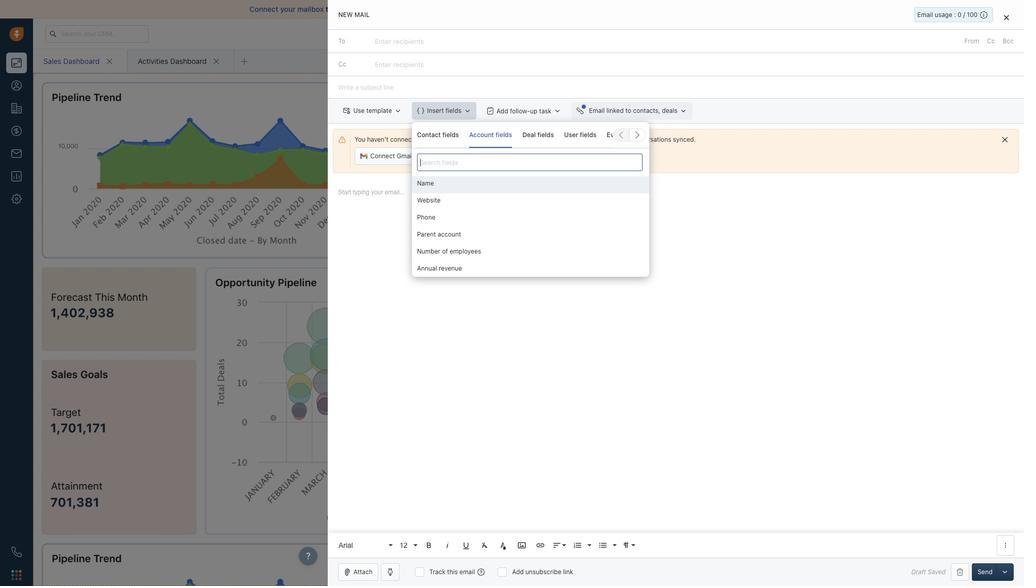 Task type: describe. For each thing, give the bounding box(es) containing it.
connect left it
[[547, 136, 572, 144]]

account
[[469, 131, 494, 139]]

add follow-up task
[[496, 107, 551, 115]]

connect for connect your mailbox to improve deliverability and enable 2-way sync of email conversations.
[[250, 5, 278, 13]]

sales
[[43, 57, 61, 65]]

draft
[[912, 569, 926, 577]]

linked
[[606, 107, 624, 115]]

100
[[967, 11, 978, 19]]

crm.
[[530, 136, 545, 144]]

sync
[[472, 5, 488, 13]]

account fields link
[[469, 122, 512, 148]]

connect a different email button
[[423, 148, 518, 165]]

underline (⌘u) image
[[461, 542, 471, 551]]

a
[[465, 152, 468, 160]]

to right now
[[593, 136, 599, 144]]

email linked to contacts, deals
[[589, 107, 677, 115]]

fields for insert fields
[[445, 107, 461, 115]]

user fields link
[[564, 122, 597, 148]]

it
[[573, 136, 577, 144]]

to left the the
[[511, 136, 517, 144]]

send button
[[972, 564, 998, 582]]

explore
[[829, 29, 852, 37]]

website
[[417, 197, 441, 205]]

ordered list image
[[573, 542, 582, 551]]

application containing arial
[[328, 179, 1024, 559]]

annual revenue
[[417, 265, 462, 273]]

italic (⌘i) image
[[443, 542, 452, 551]]

trial
[[756, 30, 766, 37]]

deal
[[523, 131, 536, 139]]

align image
[[552, 542, 562, 551]]

attach button
[[338, 564, 378, 582]]

fields for user fields
[[580, 131, 597, 139]]

explore plans link
[[824, 27, 875, 40]]

phone image
[[11, 548, 22, 558]]

insert link (⌘k) image
[[536, 542, 545, 551]]

new mail
[[338, 11, 369, 19]]

phone element
[[6, 543, 27, 563]]

way
[[456, 5, 470, 13]]

parent
[[417, 231, 436, 239]]

deals
[[662, 107, 677, 115]]

employees
[[450, 248, 481, 256]]

connect your mailbox link
[[250, 5, 326, 13]]

you haven't connected ben.nelson1980@gmail.com to the crm. connect it now to keep your conversations synced.
[[355, 136, 696, 144]]

deliverability
[[364, 5, 407, 13]]

email for email linked to contacts, deals
[[589, 107, 605, 115]]

gmail
[[396, 152, 413, 160]]

close image
[[1004, 14, 1009, 21]]

event fields link
[[607, 122, 642, 148]]

mailbox
[[297, 5, 324, 13]]

enable
[[424, 5, 447, 13]]

deal fields link
[[523, 122, 554, 148]]

email for email usage : 0 / 100
[[918, 11, 933, 19]]

fields for event fields
[[625, 131, 642, 139]]

task
[[539, 107, 551, 115]]

group containing name
[[412, 177, 649, 332]]

:
[[954, 11, 956, 19]]

12
[[400, 542, 408, 550]]

use
[[353, 107, 364, 115]]

freshworks switcher image
[[11, 571, 22, 581]]

in
[[783, 30, 788, 37]]

email image
[[922, 29, 929, 38]]

the
[[518, 136, 528, 144]]

number of employees
[[417, 248, 481, 256]]

revenue
[[439, 265, 462, 273]]

clear formatting image
[[480, 542, 489, 551]]

connect your mailbox to improve deliverability and enable 2-way sync of email conversations.
[[250, 5, 569, 13]]

Write a subject line text field
[[328, 76, 1024, 98]]

fields for contact fields
[[443, 131, 459, 139]]

sales dashboard
[[43, 57, 100, 65]]

explore plans
[[829, 29, 869, 37]]

contact
[[417, 131, 441, 139]]

draft saved
[[912, 569, 946, 577]]

your inside dialog
[[616, 136, 629, 144]]

parent account
[[417, 231, 461, 239]]

Search your CRM... text field
[[45, 25, 149, 43]]

your
[[742, 30, 754, 37]]

0 horizontal spatial cc
[[338, 60, 346, 68]]

0 vertical spatial your
[[280, 5, 295, 13]]

connect gmail button
[[355, 148, 419, 165]]

annual
[[417, 265, 437, 273]]

arial
[[339, 542, 353, 550]]

ends
[[768, 30, 781, 37]]

use template
[[353, 107, 392, 115]]

Search fields search field
[[417, 154, 643, 171]]

mail
[[354, 11, 369, 19]]

1 horizontal spatial cc
[[987, 37, 995, 45]]

more misc image
[[1001, 542, 1010, 551]]

fields for deal fields
[[538, 131, 554, 139]]

dialog containing arial
[[328, 0, 1024, 587]]

0
[[958, 11, 962, 19]]

enter recipients text field for to
[[375, 33, 426, 50]]

name
[[417, 180, 434, 187]]

dashboard for activities dashboard
[[170, 57, 207, 65]]

track
[[429, 569, 445, 577]]



Task type: vqa. For each thing, say whether or not it's contained in the screenshot.
enable
yes



Task type: locate. For each thing, give the bounding box(es) containing it.
connect inside button
[[439, 152, 463, 160]]

add left unsubscribe
[[512, 569, 524, 577]]

1 horizontal spatial add
[[512, 569, 524, 577]]

1 vertical spatial email
[[497, 152, 512, 160]]

to
[[326, 5, 333, 13], [625, 107, 631, 115], [511, 136, 517, 144], [593, 136, 599, 144]]

insert
[[427, 107, 444, 115]]

group
[[412, 177, 649, 332]]

0 vertical spatial enter recipients text field
[[375, 33, 426, 50]]

of right number
[[442, 248, 448, 256]]

different
[[470, 152, 495, 160]]

1 horizontal spatial of
[[490, 5, 497, 13]]

0 vertical spatial add
[[496, 107, 508, 115]]

of inside group
[[442, 248, 448, 256]]

to left new
[[326, 5, 333, 13]]

connect for connect a different email
[[439, 152, 463, 160]]

contact fields link
[[417, 122, 459, 148]]

email
[[918, 11, 933, 19], [589, 107, 605, 115]]

cc left bcc
[[987, 37, 995, 45]]

ben.nelson1980@gmail.com
[[423, 136, 509, 144]]

track this email
[[429, 569, 475, 577]]

to right linked
[[625, 107, 631, 115]]

1 horizontal spatial your
[[616, 136, 629, 144]]

bcc
[[1003, 37, 1014, 45]]

your right keep
[[616, 136, 629, 144]]

connect gmail
[[370, 152, 413, 160]]

fields
[[445, 107, 461, 115], [443, 131, 459, 139], [496, 131, 512, 139], [538, 131, 554, 139], [580, 131, 597, 139], [625, 131, 642, 139]]

to inside button
[[625, 107, 631, 115]]

add follow-up task button
[[481, 102, 566, 120], [481, 102, 566, 120]]

your trial ends in 21 days
[[742, 30, 810, 37]]

12 button
[[396, 536, 419, 557]]

new
[[338, 11, 353, 19]]

1 vertical spatial email
[[589, 107, 605, 115]]

1 vertical spatial add
[[512, 569, 524, 577]]

you
[[355, 136, 365, 144]]

email usage : 0 / 100
[[918, 11, 978, 19]]

dashboard right sales
[[63, 57, 100, 65]]

paragraph format image
[[622, 542, 631, 551]]

email left usage
[[918, 11, 933, 19]]

to
[[338, 37, 345, 45]]

enter recipients text field down the connect your mailbox to improve deliverability and enable 2-way sync of email conversations.
[[375, 33, 426, 50]]

event fields
[[607, 131, 642, 139]]

contact fields
[[417, 131, 459, 139]]

add for add unsubscribe link
[[512, 569, 524, 577]]

Enter recipients text field
[[375, 33, 426, 50], [375, 56, 426, 73]]

dialog
[[328, 0, 1024, 587]]

fields right insert
[[445, 107, 461, 115]]

0 vertical spatial cc
[[987, 37, 995, 45]]

follow-
[[510, 107, 530, 115]]

email inside button
[[497, 152, 512, 160]]

use template button
[[338, 102, 407, 120]]

email right sync
[[498, 5, 517, 13]]

fields right event
[[625, 131, 642, 139]]

your left the mailbox
[[280, 5, 295, 13]]

1 vertical spatial of
[[442, 248, 448, 256]]

conversations
[[631, 136, 671, 144]]

email right this at the bottom of page
[[460, 569, 475, 577]]

event
[[607, 131, 624, 139]]

2 vertical spatial email
[[460, 569, 475, 577]]

1 enter recipients text field from the top
[[375, 33, 426, 50]]

insert fields
[[427, 107, 461, 115]]

text color image
[[499, 542, 508, 551]]

connect
[[250, 5, 278, 13], [547, 136, 572, 144], [370, 152, 395, 160], [439, 152, 463, 160]]

this
[[447, 569, 458, 577]]

insert fields button
[[412, 102, 476, 120]]

0 horizontal spatial add
[[496, 107, 508, 115]]

connect a different email
[[439, 152, 512, 160]]

of right sync
[[490, 5, 497, 13]]

synced.
[[673, 136, 696, 144]]

0 horizontal spatial dashboard
[[63, 57, 100, 65]]

fields inside dropdown button
[[445, 107, 461, 115]]

improve
[[335, 5, 362, 13]]

email inside button
[[589, 107, 605, 115]]

add
[[496, 107, 508, 115], [512, 569, 524, 577]]

0 horizontal spatial your
[[280, 5, 295, 13]]

unordered list image
[[598, 542, 608, 551]]

keep
[[600, 136, 614, 144]]

send
[[978, 569, 993, 577]]

connect left the mailbox
[[250, 5, 278, 13]]

cc
[[987, 37, 995, 45], [338, 60, 346, 68]]

1 horizontal spatial email
[[918, 11, 933, 19]]

arial button
[[335, 536, 394, 557]]

template
[[366, 107, 392, 115]]

2 dashboard from the left
[[170, 57, 207, 65]]

fields left the the
[[496, 131, 512, 139]]

bold (⌘b) image
[[424, 542, 434, 551]]

enter recipients text field up template
[[375, 56, 426, 73]]

now
[[579, 136, 591, 144]]

connect left a
[[439, 152, 463, 160]]

and
[[409, 5, 422, 13]]

0 horizontal spatial of
[[442, 248, 448, 256]]

2-
[[449, 5, 456, 13]]

application
[[328, 179, 1024, 559]]

cc down to
[[338, 60, 346, 68]]

connected
[[390, 136, 421, 144]]

connect inside button
[[370, 152, 395, 160]]

unsubscribe
[[526, 569, 561, 577]]

0 vertical spatial email
[[918, 11, 933, 19]]

1 horizontal spatial dashboard
[[170, 57, 207, 65]]

0 horizontal spatial email
[[589, 107, 605, 115]]

email linked to contacts, deals button
[[571, 102, 692, 120]]

email left linked
[[589, 107, 605, 115]]

haven't
[[367, 136, 389, 144]]

account
[[438, 231, 461, 239]]

1 vertical spatial cc
[[338, 60, 346, 68]]

1 dashboard from the left
[[63, 57, 100, 65]]

enter recipients text field for cc
[[375, 56, 426, 73]]

dashboard for sales dashboard
[[63, 57, 100, 65]]

fields right contact
[[443, 131, 459, 139]]

attach
[[354, 569, 373, 577]]

dashboard right activities
[[170, 57, 207, 65]]

email right different
[[497, 152, 512, 160]]

add for add follow-up task
[[496, 107, 508, 115]]

from
[[965, 37, 980, 45]]

your
[[280, 5, 295, 13], [616, 136, 629, 144]]

2 enter recipients text field from the top
[[375, 56, 426, 73]]

insert image (⌘p) image
[[517, 542, 527, 551]]

1 vertical spatial your
[[616, 136, 629, 144]]

activities
[[138, 57, 168, 65]]

email
[[498, 5, 517, 13], [497, 152, 512, 160], [460, 569, 475, 577]]

fields for account fields
[[496, 131, 512, 139]]

user
[[564, 131, 578, 139]]

saved
[[928, 569, 946, 577]]

connect down haven't
[[370, 152, 395, 160]]

phone
[[417, 214, 435, 222]]

conversations.
[[519, 5, 569, 13]]

connect for connect gmail
[[370, 152, 395, 160]]

contacts,
[[633, 107, 660, 115]]

0 vertical spatial of
[[490, 5, 497, 13]]

/
[[963, 11, 965, 19]]

0 vertical spatial email
[[498, 5, 517, 13]]

21
[[789, 30, 795, 37]]

fields right deal
[[538, 131, 554, 139]]

number
[[417, 248, 440, 256]]

deal fields
[[523, 131, 554, 139]]

add left follow-
[[496, 107, 508, 115]]

account fields
[[469, 131, 512, 139]]

fields right it
[[580, 131, 597, 139]]

add unsubscribe link
[[512, 569, 573, 577]]

activities dashboard
[[138, 57, 207, 65]]

1 vertical spatial enter recipients text field
[[375, 56, 426, 73]]

usage
[[935, 11, 952, 19]]

up
[[530, 107, 537, 115]]

link
[[563, 569, 573, 577]]



